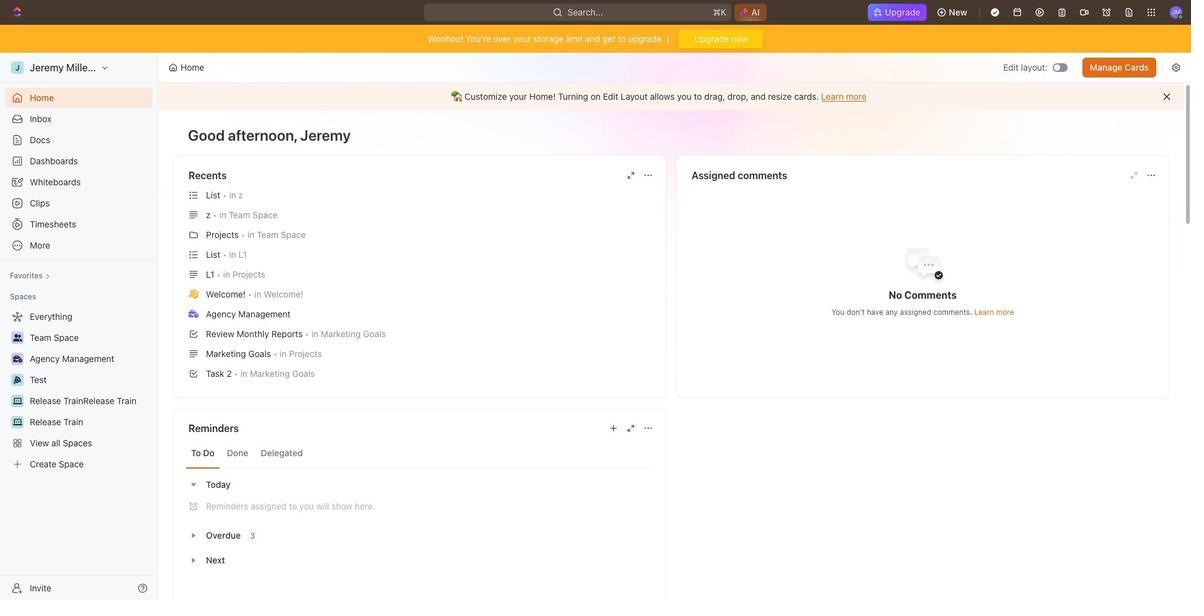 Task type: describe. For each thing, give the bounding box(es) containing it.
business time image
[[189, 310, 199, 318]]

laptop code image
[[13, 398, 22, 405]]

user group image
[[13, 335, 22, 342]]

sidebar navigation
[[0, 53, 161, 601]]

pizza slice image
[[14, 377, 21, 384]]

jeremy miller's workspace, , element
[[11, 61, 24, 74]]

business time image
[[13, 356, 22, 363]]

laptop code image
[[13, 419, 22, 426]]



Task type: locate. For each thing, give the bounding box(es) containing it.
alert
[[158, 83, 1185, 110]]

tree inside sidebar navigation
[[5, 307, 153, 475]]

tree
[[5, 307, 153, 475]]

tab list
[[186, 439, 654, 469]]



Task type: vqa. For each thing, say whether or not it's contained in the screenshot.
guests
no



